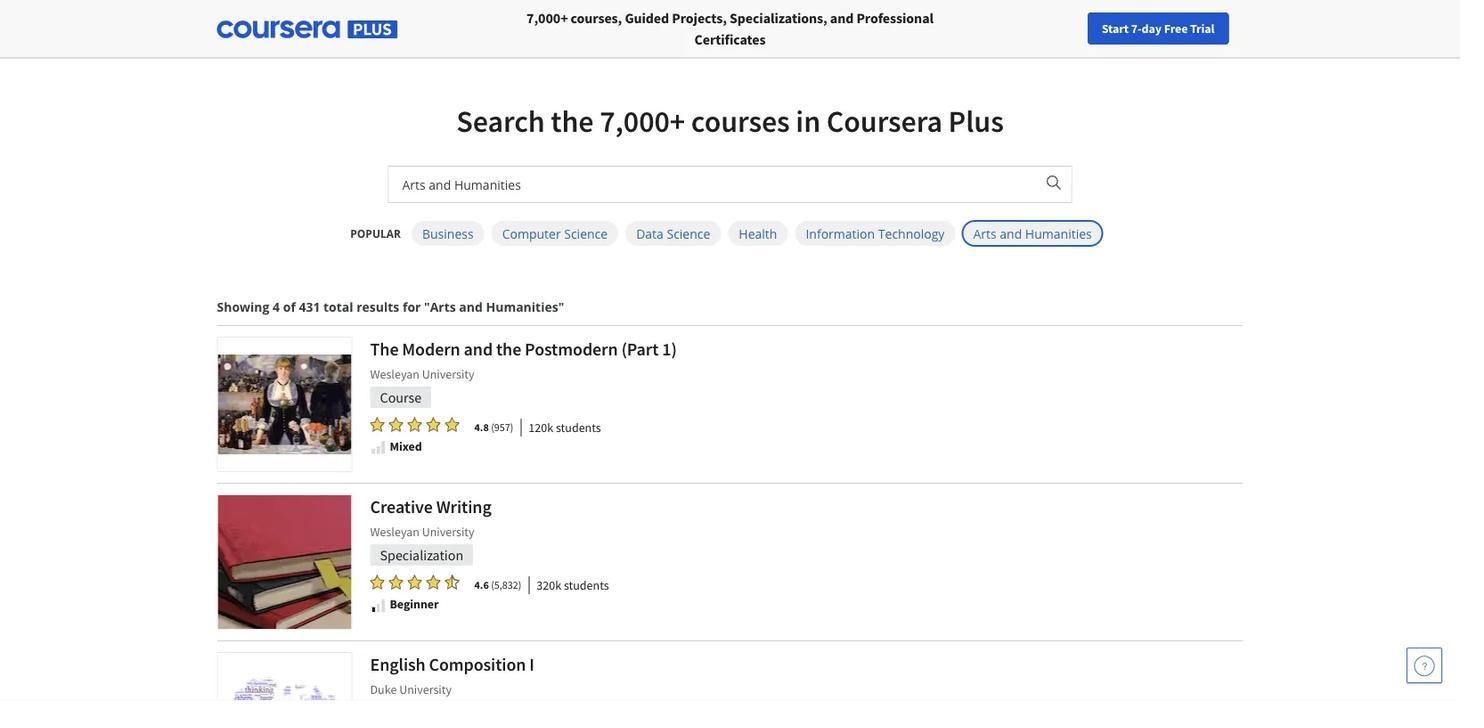Task type: vqa. For each thing, say whether or not it's contained in the screenshot.
the topmost 'Project'
no



Task type: locate. For each thing, give the bounding box(es) containing it.
creative writing by wesleyan university image
[[218, 495, 352, 629]]

1 vertical spatial university
[[422, 524, 475, 540]]

4
[[273, 299, 280, 315]]

show notifications image
[[1220, 22, 1241, 44]]

1 vertical spatial the
[[496, 338, 521, 360]]

1)
[[662, 338, 677, 360]]

0 horizontal spatial science
[[564, 225, 608, 242]]

science for computer science
[[564, 225, 608, 242]]

find your new career
[[1081, 20, 1192, 37]]

mixed
[[390, 438, 422, 454]]

None search field
[[245, 11, 673, 47]]

(5,832)
[[491, 578, 522, 592]]

computer science
[[502, 225, 608, 242]]

information
[[806, 225, 875, 242]]

students for specialization
[[564, 577, 609, 593]]

0 vertical spatial 7,000+
[[527, 9, 568, 27]]

1 horizontal spatial science
[[667, 225, 711, 242]]

plus
[[949, 102, 1004, 140]]

specialization
[[380, 546, 464, 564]]

find your new career link
[[1072, 18, 1201, 40]]

courses,
[[571, 9, 622, 27]]

1 vertical spatial wesleyan
[[370, 524, 420, 540]]

4.8
[[475, 421, 489, 434]]

duke
[[370, 682, 397, 698]]

creative writing wesleyan university specialization
[[370, 496, 492, 564]]

science
[[564, 225, 608, 242], [667, 225, 711, 242]]

0 vertical spatial university
[[422, 366, 475, 382]]

health button
[[728, 221, 788, 246]]

and right arts
[[1000, 225, 1022, 242]]

students right 120k at the bottom left of page
[[556, 420, 601, 436]]

wesleyan up course
[[370, 366, 420, 382]]

0 horizontal spatial 7,000+
[[527, 9, 568, 27]]

1 horizontal spatial 7,000+
[[600, 102, 685, 140]]

0 horizontal spatial the
[[496, 338, 521, 360]]

wesleyan down creative
[[370, 524, 420, 540]]

1 horizontal spatial the
[[551, 102, 594, 140]]

the right the search
[[551, 102, 594, 140]]

half filled star image
[[445, 574, 459, 590]]

431
[[299, 299, 320, 315]]

data
[[636, 225, 664, 242]]

information technology button
[[795, 221, 956, 246]]

filled star image
[[370, 417, 385, 433], [408, 417, 422, 433], [370, 574, 385, 590], [389, 574, 403, 590], [408, 574, 422, 590]]

university inside the creative writing wesleyan university specialization
[[422, 524, 475, 540]]

wesleyan
[[370, 366, 420, 382], [370, 524, 420, 540]]

mixed level image
[[370, 440, 386, 456]]

0 vertical spatial wesleyan
[[370, 366, 420, 382]]

science right data
[[667, 225, 711, 242]]

2 wesleyan from the top
[[370, 524, 420, 540]]

modern
[[402, 338, 460, 360]]

writing
[[436, 496, 492, 518]]

and right modern
[[464, 338, 493, 360]]

computer
[[502, 225, 561, 242]]

science inside computer science button
[[564, 225, 608, 242]]

university down modern
[[422, 366, 475, 382]]

computer science button
[[492, 221, 619, 246]]

projects,
[[672, 9, 727, 27]]

find
[[1081, 20, 1104, 37]]

career
[[1158, 20, 1192, 37]]

arts and humanities button
[[963, 221, 1103, 246]]

120k students
[[529, 420, 601, 436]]

university down "writing"
[[422, 524, 475, 540]]

0 vertical spatial students
[[556, 420, 601, 436]]

for
[[403, 299, 421, 315]]

help center image
[[1414, 655, 1436, 676]]

coursera
[[827, 102, 943, 140]]

creative
[[370, 496, 433, 518]]

english composition i by duke university image
[[218, 653, 352, 701]]

the down humanities"
[[496, 338, 521, 360]]

filled star image
[[389, 417, 403, 433], [426, 417, 441, 433], [445, 417, 459, 433], [426, 574, 441, 590]]

7,000+
[[527, 9, 568, 27], [600, 102, 685, 140]]

0 vertical spatial the
[[551, 102, 594, 140]]

university inside the modern and the postmodern (part 1) wesleyan university course
[[422, 366, 475, 382]]

and inside the modern and the postmodern (part 1) wesleyan university course
[[464, 338, 493, 360]]

and inside 7,000+ courses, guided projects, specializations, and professional certificates
[[830, 9, 854, 27]]

start
[[1102, 20, 1129, 37]]

320k
[[537, 577, 561, 593]]

courses
[[691, 102, 790, 140]]

and left professional
[[830, 9, 854, 27]]

1 science from the left
[[564, 225, 608, 242]]

total
[[324, 299, 353, 315]]

students
[[556, 420, 601, 436], [564, 577, 609, 593]]

science right computer
[[564, 225, 608, 242]]

humanities
[[1026, 225, 1092, 242]]

professional
[[857, 9, 934, 27]]

7-
[[1132, 20, 1142, 37]]

and
[[830, 9, 854, 27], [1000, 225, 1022, 242], [459, 299, 483, 315], [464, 338, 493, 360]]

arts and humanities
[[973, 225, 1092, 242]]

university down english at the bottom
[[399, 682, 452, 698]]

the
[[551, 102, 594, 140], [496, 338, 521, 360]]

health
[[739, 225, 777, 242]]

students right 320k
[[564, 577, 609, 593]]

1 vertical spatial 7,000+
[[600, 102, 685, 140]]

showing
[[217, 299, 270, 315]]

postmodern
[[525, 338, 618, 360]]

university
[[422, 366, 475, 382], [422, 524, 475, 540], [399, 682, 452, 698]]

humanities"
[[486, 299, 564, 315]]

2 vertical spatial university
[[399, 682, 452, 698]]

start 7-day free trial button
[[1088, 12, 1229, 45]]

4.6
[[475, 578, 489, 592]]

guided
[[625, 9, 669, 27]]

2 science from the left
[[667, 225, 711, 242]]

1 vertical spatial students
[[564, 577, 609, 593]]

1 wesleyan from the top
[[370, 366, 420, 382]]

science inside the data science "button"
[[667, 225, 711, 242]]



Task type: describe. For each thing, give the bounding box(es) containing it.
information technology
[[806, 225, 945, 242]]

wesleyan inside the creative writing wesleyan university specialization
[[370, 524, 420, 540]]

business
[[422, 225, 474, 242]]

popular
[[350, 226, 401, 241]]

students for postmodern
[[556, 420, 601, 436]]

7,000+ courses, guided projects, specializations, and professional certificates
[[527, 9, 934, 48]]

new
[[1132, 20, 1156, 37]]

4.8 (957)
[[475, 421, 514, 434]]

certificates
[[695, 30, 766, 48]]

results
[[357, 299, 400, 315]]

showing 4 of 431 total results for "arts and humanities"
[[217, 299, 564, 315]]

Search the 7,000+ courses in Coursera Plus text field
[[389, 167, 1034, 202]]

day
[[1142, 20, 1162, 37]]

start 7-day free trial
[[1102, 20, 1215, 37]]

trial
[[1191, 20, 1215, 37]]

the inside the modern and the postmodern (part 1) wesleyan university course
[[496, 338, 521, 360]]

search the 7,000+ courses in coursera plus
[[457, 102, 1004, 140]]

in
[[796, 102, 821, 140]]

science for data science
[[667, 225, 711, 242]]

data science
[[636, 225, 711, 242]]

and right "arts
[[459, 299, 483, 315]]

of
[[283, 299, 296, 315]]

"arts
[[424, 299, 456, 315]]

composition
[[429, 654, 526, 676]]

specializations,
[[730, 9, 828, 27]]

120k
[[529, 420, 554, 436]]

wesleyan inside the modern and the postmodern (part 1) wesleyan university course
[[370, 366, 420, 382]]

the
[[370, 338, 399, 360]]

beginner
[[390, 596, 439, 612]]

data science button
[[626, 221, 721, 246]]

english
[[370, 654, 426, 676]]

technology
[[878, 225, 945, 242]]

search
[[457, 102, 545, 140]]

the modern and the postmodern (part 1) wesleyan university course
[[370, 338, 677, 406]]

university inside english composition i duke university
[[399, 682, 452, 698]]

7,000+ inside 7,000+ courses, guided projects, specializations, and professional certificates
[[527, 9, 568, 27]]

beginner level image
[[370, 597, 386, 613]]

(957)
[[491, 421, 514, 434]]

i
[[530, 654, 535, 676]]

(part
[[622, 338, 659, 360]]

coursera plus image
[[217, 21, 398, 38]]

the modern and the postmodern (part 1) by wesleyan university image
[[218, 338, 352, 471]]

english composition i duke university
[[370, 654, 535, 698]]

4.6 (5,832)
[[475, 578, 522, 592]]

320k students
[[537, 577, 609, 593]]

and inside button
[[1000, 225, 1022, 242]]

course
[[380, 389, 422, 406]]

your
[[1106, 20, 1130, 37]]

arts
[[973, 225, 997, 242]]

free
[[1164, 20, 1188, 37]]

business button
[[412, 221, 484, 246]]



